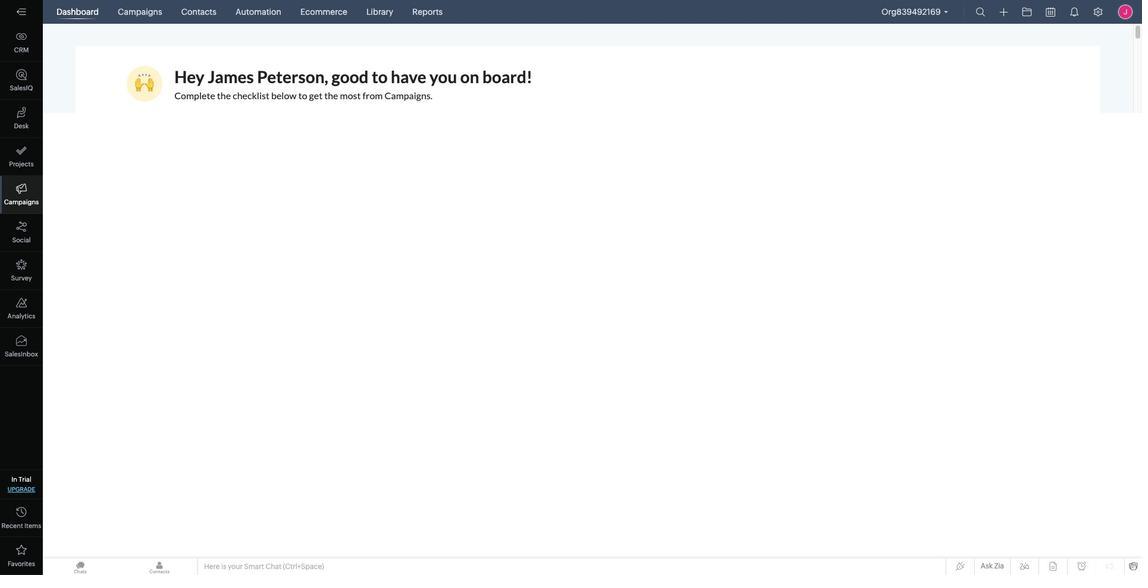 Task type: vqa. For each thing, say whether or not it's contained in the screenshot.
Dashboard
yes



Task type: locate. For each thing, give the bounding box(es) containing it.
crm link
[[0, 24, 43, 62]]

campaigns link
[[113, 0, 167, 24], [0, 176, 43, 214]]

upgrade
[[8, 487, 35, 493]]

campaigns left contacts
[[118, 7, 162, 17]]

1 vertical spatial campaigns
[[4, 199, 39, 206]]

campaigns up social link on the left of page
[[4, 199, 39, 206]]

notifications image
[[1070, 7, 1079, 17]]

salesiq
[[10, 84, 33, 92]]

quick actions image
[[1000, 8, 1008, 17]]

0 vertical spatial campaigns
[[118, 7, 162, 17]]

in
[[11, 477, 17, 484]]

library
[[366, 7, 393, 17]]

survey link
[[0, 252, 43, 290]]

campaigns
[[118, 7, 162, 17], [4, 199, 39, 206]]

social link
[[0, 214, 43, 252]]

(ctrl+space)
[[283, 563, 324, 572]]

folder image
[[1022, 7, 1032, 17]]

ask zia
[[981, 563, 1004, 571]]

items
[[24, 523, 41, 530]]

campaigns link down 'projects'
[[0, 176, 43, 214]]

contacts image
[[122, 559, 197, 576]]

1 horizontal spatial campaigns
[[118, 7, 162, 17]]

0 vertical spatial campaigns link
[[113, 0, 167, 24]]

ecommerce
[[300, 7, 347, 17]]

chat
[[266, 563, 281, 572]]

projects
[[9, 161, 34, 168]]

0 horizontal spatial campaigns link
[[0, 176, 43, 214]]

smart
[[244, 563, 264, 572]]

salesinbox
[[5, 351, 38, 358]]

trial
[[19, 477, 31, 484]]

campaigns link left contacts
[[113, 0, 167, 24]]

1 vertical spatial campaigns link
[[0, 176, 43, 214]]

analytics
[[8, 313, 35, 320]]



Task type: describe. For each thing, give the bounding box(es) containing it.
social
[[12, 237, 31, 244]]

your
[[228, 563, 243, 572]]

0 horizontal spatial campaigns
[[4, 199, 39, 206]]

analytics link
[[0, 290, 43, 328]]

survey
[[11, 275, 32, 282]]

configure settings image
[[1094, 7, 1103, 17]]

search image
[[976, 7, 986, 17]]

org839492169
[[882, 7, 941, 17]]

crm
[[14, 46, 29, 54]]

in trial upgrade
[[8, 477, 35, 493]]

calendar image
[[1046, 7, 1055, 17]]

desk link
[[0, 100, 43, 138]]

dashboard link
[[52, 0, 104, 24]]

projects link
[[0, 138, 43, 176]]

desk
[[14, 123, 29, 130]]

reports
[[412, 7, 443, 17]]

reports link
[[408, 0, 448, 24]]

salesiq link
[[0, 62, 43, 100]]

1 horizontal spatial campaigns link
[[113, 0, 167, 24]]

salesinbox link
[[0, 328, 43, 366]]

zia
[[994, 563, 1004, 571]]

automation link
[[231, 0, 286, 24]]

recent
[[2, 523, 23, 530]]

contacts
[[181, 7, 216, 17]]

here
[[204, 563, 220, 572]]

is
[[221, 563, 226, 572]]

ecommerce link
[[296, 0, 352, 24]]

favorites
[[8, 561, 35, 568]]

automation
[[236, 7, 281, 17]]

chats image
[[43, 559, 118, 576]]

dashboard
[[57, 7, 99, 17]]

here is your smart chat (ctrl+space)
[[204, 563, 324, 572]]

contacts link
[[176, 0, 221, 24]]

recent items
[[2, 523, 41, 530]]

ask
[[981, 563, 993, 571]]

library link
[[362, 0, 398, 24]]



